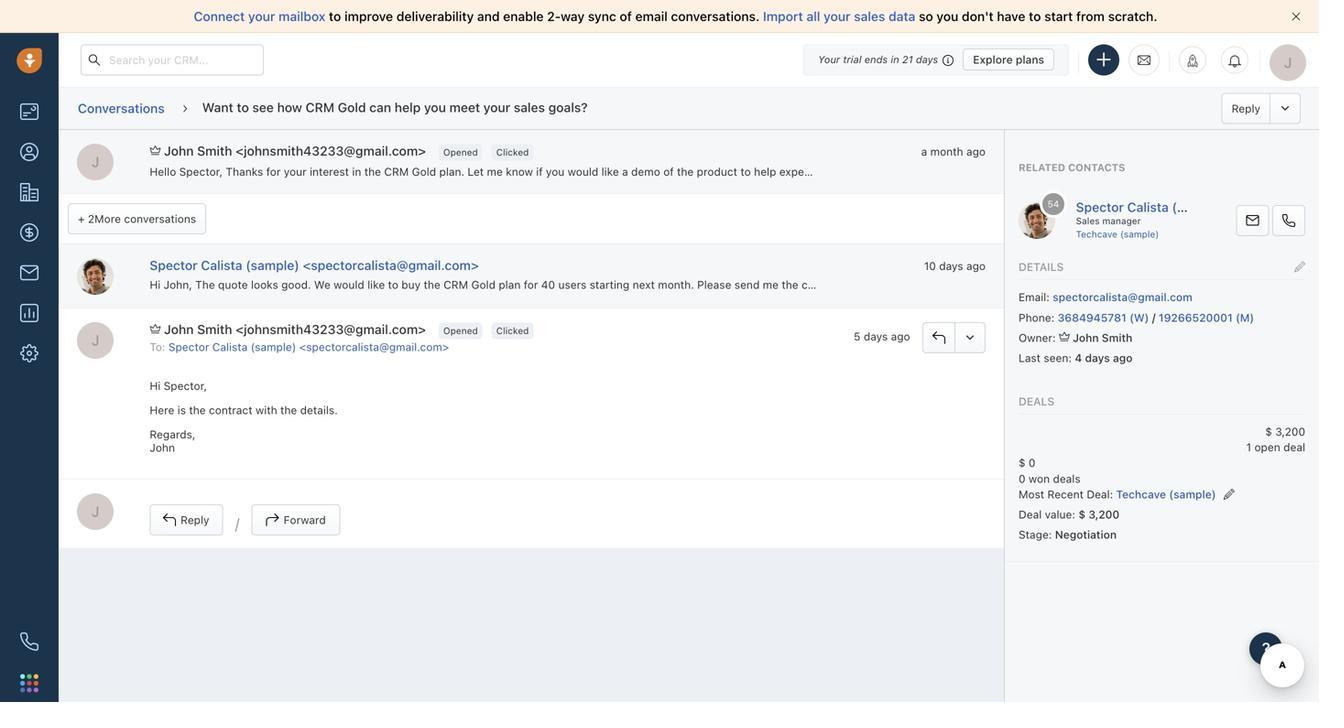 Task type: locate. For each thing, give the bounding box(es) containing it.
in right the interest
[[352, 165, 361, 178]]

0 vertical spatial opened
[[443, 147, 478, 158]]

1 vertical spatial spector calista (sample) <spectorcalista@gmail.com> link
[[168, 341, 449, 354]]

2 vertical spatial $
[[1079, 509, 1086, 522]]

good
[[972, 165, 999, 178]]

(w)
[[1130, 311, 1150, 324]]

0 vertical spatial john smith <johnsmith43233@gmail.com>
[[164, 143, 426, 159]]

1 vertical spatial spector,
[[164, 380, 207, 393]]

help right can
[[395, 100, 421, 115]]

crm left the 'plan.'
[[384, 165, 409, 178]]

spector calista (sample) <spectorcalista@gmail.com> link up we
[[150, 258, 479, 273]]

hello spector, thanks for your interest in the crm gold plan. let me know if you would like a demo of the product to help expedite your evaluation. wish you a good day ahead. regards, john
[[150, 165, 1136, 178]]

you left meet
[[424, 100, 446, 115]]

regards, right ahead.
[[1061, 165, 1107, 178]]

0 horizontal spatial like
[[368, 279, 385, 292]]

$ up most
[[1019, 457, 1026, 470]]

0 vertical spatial clicked
[[497, 147, 529, 158]]

connect
[[194, 9, 245, 24]]

most
[[1019, 488, 1045, 501]]

and
[[477, 9, 500, 24]]

0 horizontal spatial help
[[395, 100, 421, 115]]

days right 21
[[916, 54, 939, 66]]

spector, right "hello"
[[179, 165, 223, 178]]

ago right 5
[[891, 331, 911, 343]]

calista for <spectorcalista@gmail.com>
[[201, 258, 242, 273]]

manager
[[1103, 216, 1142, 226]]

0 horizontal spatial details
[[849, 279, 883, 292]]

1 john smith <johnsmith43233@gmail.com> from the top
[[164, 143, 426, 159]]

days
[[916, 54, 939, 66], [940, 260, 964, 273], [864, 331, 888, 343], [1086, 352, 1110, 365]]

1 horizontal spatial 0
[[1029, 457, 1036, 470]]

run
[[900, 279, 917, 292]]

spector, for hi
[[164, 380, 207, 393]]

your
[[819, 54, 841, 66]]

2 vertical spatial regards,
[[150, 428, 196, 441]]

19266520001
[[1159, 311, 1233, 324]]

send
[[735, 279, 760, 292]]

0 horizontal spatial deal
[[1019, 509, 1042, 522]]

smith down (w)
[[1102, 332, 1133, 345]]

in left 21
[[891, 54, 900, 66]]

1 vertical spatial opened
[[443, 326, 478, 336]]

smith down the
[[197, 322, 232, 337]]

email
[[636, 9, 668, 24]]

0 vertical spatial spector calista (sample) <spectorcalista@gmail.com> link
[[150, 258, 479, 273]]

like left demo
[[602, 165, 619, 178]]

0 horizontal spatial gold
[[338, 100, 366, 115]]

1 vertical spatial john smith <johnsmith43233@gmail.com>
[[164, 322, 426, 337]]

connect your mailbox to improve deliverability and enable 2-way sync of email conversations. import all your sales data so you don't have to start from scratch.
[[194, 9, 1158, 24]]

1 horizontal spatial in
[[891, 54, 900, 66]]

reply button
[[1222, 93, 1270, 124], [150, 505, 223, 536]]

by
[[929, 279, 942, 292]]

3,200 up deal
[[1276, 426, 1306, 438]]

1 horizontal spatial 3,200
[[1276, 426, 1306, 438]]

1 vertical spatial contract
[[209, 404, 253, 417]]

0 horizontal spatial 3,200
[[1089, 509, 1120, 522]]

1 horizontal spatial for
[[524, 279, 538, 292]]

contract left with
[[209, 404, 253, 417]]

day
[[1002, 165, 1020, 178]]

recent
[[1048, 488, 1084, 501]]

john smith <johnsmith43233@gmail.com> up the interest
[[164, 143, 426, 159]]

me right send
[[763, 279, 779, 292]]

0 vertical spatial details
[[1019, 261, 1064, 274]]

0 vertical spatial gold
[[338, 100, 366, 115]]

<spectorcalista@gmail.com>
[[303, 258, 479, 273], [299, 341, 449, 354]]

1 hi from the top
[[150, 279, 161, 292]]

1 vertical spatial calista
[[201, 258, 242, 273]]

1 horizontal spatial details
[[1019, 261, 1064, 274]]

related contacts
[[1019, 162, 1126, 174]]

1 vertical spatial me
[[763, 279, 779, 292]]

calista inside spector calista (sample) sales manager techcave (sample)
[[1128, 200, 1169, 215]]

1 horizontal spatial /
[[1153, 311, 1156, 324]]

0 vertical spatial 3,200
[[1276, 426, 1306, 438]]

0 vertical spatial for
[[266, 165, 281, 178]]

0 vertical spatial in
[[891, 54, 900, 66]]

to left buy
[[388, 279, 399, 292]]

crm right buy
[[444, 279, 468, 292]]

email
[[1019, 291, 1047, 304]]

techcave (sample) link down $ 3,200 1 open deal $ 0 0 won deals
[[1117, 488, 1220, 501]]

sales left goals?
[[514, 100, 545, 115]]

0 horizontal spatial $
[[1019, 457, 1026, 470]]

1 vertical spatial 3,200
[[1089, 509, 1120, 522]]

for right thanks
[[266, 165, 281, 178]]

<johnsmith43233@gmail.com> up the interest
[[236, 143, 426, 159]]

sales
[[854, 9, 886, 24], [514, 100, 545, 115]]

hi for hi spector,
[[150, 380, 161, 393]]

of right the sync
[[620, 9, 632, 24]]

gold left the 'plan.'
[[412, 165, 436, 178]]

for left 40
[[524, 279, 538, 292]]

2 clicked from the top
[[497, 326, 529, 336]]

0 vertical spatial <johnsmith43233@gmail.com>
[[236, 143, 426, 159]]

1 horizontal spatial reply
[[1232, 102, 1261, 115]]

spector up john,
[[150, 258, 198, 273]]

0 vertical spatial techcave
[[1077, 229, 1118, 239]]

: up the phone
[[1047, 291, 1050, 304]]

0 horizontal spatial reply
[[181, 514, 209, 527]]

1 horizontal spatial sales
[[854, 9, 886, 24]]

contract right send
[[802, 279, 846, 292]]

2 hi from the top
[[150, 380, 161, 393]]

days right 10
[[940, 260, 964, 273]]

1 vertical spatial techcave (sample) link
[[1117, 488, 1220, 501]]

like left buy
[[368, 279, 385, 292]]

deal down most
[[1019, 509, 1042, 522]]

spector, up is
[[164, 380, 207, 393]]

0 horizontal spatial would
[[334, 279, 365, 292]]

how
[[277, 100, 302, 115]]

0 horizontal spatial reply button
[[150, 505, 223, 536]]

would right we
[[334, 279, 365, 292]]

spector calista (sample) link
[[1077, 200, 1226, 215]]

1 vertical spatial sales
[[514, 100, 545, 115]]

hi
[[150, 279, 161, 292], [150, 380, 161, 393]]

don't
[[962, 9, 994, 24]]

1 vertical spatial regards,
[[1146, 279, 1192, 292]]

2 vertical spatial crm
[[444, 279, 468, 292]]

deal
[[1284, 441, 1306, 454]]

techcave inside spector calista (sample) sales manager techcave (sample)
[[1077, 229, 1118, 239]]

deals
[[1053, 473, 1081, 486]]

sales left 'data'
[[854, 9, 886, 24]]

1 vertical spatial clicked
[[497, 326, 529, 336]]

the right send
[[782, 279, 799, 292]]

your right all at the top right
[[824, 9, 851, 24]]

would right if
[[568, 165, 599, 178]]

improve
[[345, 9, 393, 24]]

3,200 inside the deal value : $ 3,200 stage : negotiation
[[1089, 509, 1120, 522]]

for
[[266, 165, 281, 178], [524, 279, 538, 292]]

john inside regards, john
[[150, 442, 175, 454]]

/ left forward button
[[235, 516, 239, 533]]

spector right the 'to'
[[168, 341, 209, 354]]

you
[[937, 9, 959, 24], [424, 100, 446, 115], [546, 165, 565, 178], [941, 165, 960, 178]]

days right the "4"
[[1086, 352, 1110, 365]]

deal inside the deal value : $ 3,200 stage : negotiation
[[1019, 509, 1042, 522]]

1 vertical spatial 0
[[1019, 473, 1026, 486]]

help
[[395, 100, 421, 115], [754, 165, 777, 178]]

with
[[256, 404, 277, 417]]

month.
[[658, 279, 695, 292]]

1 vertical spatial hi
[[150, 380, 161, 393]]

0 horizontal spatial 0
[[1019, 473, 1026, 486]]

so
[[919, 9, 934, 24]]

1 horizontal spatial crm
[[384, 165, 409, 178]]

0
[[1029, 457, 1036, 470], [1019, 473, 1026, 486]]

plan
[[499, 279, 521, 292]]

0 horizontal spatial sales
[[514, 100, 545, 115]]

sales
[[1077, 216, 1100, 226]]

techcave
[[1077, 229, 1118, 239], [1117, 488, 1167, 501]]

1 vertical spatial of
[[664, 165, 674, 178]]

john smith <johnsmith43233@gmail.com> up to : spector calista (sample) <spectorcalista@gmail.com>
[[164, 322, 426, 337]]

regards, right this.
[[1146, 279, 1192, 292]]

edit image
[[1295, 261, 1306, 274]]

3,200 inside $ 3,200 1 open deal $ 0 0 won deals
[[1276, 426, 1306, 438]]

1 vertical spatial help
[[754, 165, 777, 178]]

know
[[506, 165, 533, 178]]

2 horizontal spatial $
[[1266, 426, 1273, 438]]

deal value : $ 3,200 stage : negotiation
[[1019, 509, 1120, 542]]

clicked up know
[[497, 147, 529, 158]]

0 left the won
[[1019, 473, 1026, 486]]

month
[[931, 145, 964, 158]]

1 vertical spatial crm
[[384, 165, 409, 178]]

john down here
[[150, 442, 175, 454]]

1 vertical spatial <johnsmith43233@gmail.com>
[[236, 322, 426, 337]]

ago for a month ago
[[967, 145, 986, 158]]

starting
[[590, 279, 630, 292]]

0 horizontal spatial regards,
[[150, 428, 196, 441]]

to
[[150, 341, 162, 354]]

a left the good
[[963, 165, 969, 178]]

1 vertical spatial would
[[334, 279, 365, 292]]

3,200
[[1276, 426, 1306, 438], [1089, 509, 1120, 522]]

0 horizontal spatial in
[[352, 165, 361, 178]]

0 vertical spatial reply button
[[1222, 93, 1270, 124]]

21
[[903, 54, 914, 66]]

$ up the negotiation
[[1079, 509, 1086, 522]]

1 vertical spatial techcave
[[1117, 488, 1167, 501]]

0 vertical spatial $
[[1266, 426, 1273, 438]]

1 horizontal spatial of
[[664, 165, 674, 178]]

send email image
[[1138, 53, 1151, 68]]

like
[[602, 165, 619, 178], [368, 279, 385, 292]]

open
[[1255, 441, 1281, 454]]

regards, down is
[[150, 428, 196, 441]]

clicked down plan
[[497, 326, 529, 336]]

details
[[1019, 261, 1064, 274], [849, 279, 883, 292]]

+ 2more conversations
[[78, 213, 196, 225]]

details left 'run'
[[849, 279, 883, 292]]

john smith <johnsmith43233@gmail.com>
[[164, 143, 426, 159], [164, 322, 426, 337]]

smith up thanks
[[197, 143, 232, 159]]

3684945781
[[1058, 311, 1127, 324]]

gold left can
[[338, 100, 366, 115]]

me
[[487, 165, 503, 178], [763, 279, 779, 292]]

3,200 down 'most recent deal : techcave (sample)'
[[1089, 509, 1120, 522]]

phone image
[[20, 633, 38, 652]]

0 vertical spatial crm
[[306, 100, 335, 115]]

spector, for hello
[[179, 165, 223, 178]]

before
[[1035, 279, 1069, 292]]

1 horizontal spatial would
[[568, 165, 599, 178]]

spector calista (sample) <spectorcalista@gmail.com> link down good.
[[168, 341, 449, 354]]

thanks
[[226, 165, 263, 178]]

hi spector,
[[150, 380, 207, 393]]

spectorcalista@gmail.com link
[[1053, 291, 1193, 304]]

: up seen:
[[1053, 332, 1056, 345]]

can
[[370, 100, 391, 115]]

techcave down $ 3,200 1 open deal $ 0 0 won deals
[[1117, 488, 1167, 501]]

if
[[536, 165, 543, 178]]

your left mailbox
[[248, 9, 275, 24]]

techcave down sales
[[1077, 229, 1118, 239]]

freshworks switcher image
[[20, 675, 38, 693]]

0 vertical spatial hi
[[150, 279, 161, 292]]

calista
[[1128, 200, 1169, 215], [201, 258, 242, 273], [212, 341, 248, 354]]

1 horizontal spatial like
[[602, 165, 619, 178]]

of
[[620, 9, 632, 24], [664, 165, 674, 178]]

0 vertical spatial contract
[[802, 279, 846, 292]]

1 vertical spatial $
[[1019, 457, 1026, 470]]

1 horizontal spatial $
[[1079, 509, 1086, 522]]

deal right recent
[[1087, 488, 1110, 501]]

contract
[[802, 279, 846, 292], [209, 404, 253, 417]]

spector up sales
[[1077, 200, 1124, 215]]

1 vertical spatial in
[[352, 165, 361, 178]]

the right by
[[945, 279, 962, 292]]

email : spectorcalista@gmail.com phone : 3684945781 (w) / 19266520001 (m)
[[1019, 291, 1255, 324]]

0 horizontal spatial /
[[235, 516, 239, 533]]

0 vertical spatial sales
[[854, 9, 886, 24]]

0 vertical spatial /
[[1153, 311, 1156, 324]]

details up before
[[1019, 261, 1064, 274]]

hi left john,
[[150, 279, 161, 292]]

0 vertical spatial like
[[602, 165, 619, 178]]

spector,
[[179, 165, 223, 178], [164, 380, 207, 393]]

1 vertical spatial deal
[[1019, 509, 1042, 522]]

in
[[891, 54, 900, 66], [352, 165, 361, 178]]

:
[[1047, 291, 1050, 304], [1052, 311, 1055, 324], [1053, 332, 1056, 345], [162, 341, 165, 354], [1110, 488, 1114, 501], [1073, 509, 1076, 522], [1049, 529, 1052, 542]]

1 horizontal spatial deal
[[1087, 488, 1110, 501]]

help left expedite
[[754, 165, 777, 178]]

1 horizontal spatial help
[[754, 165, 777, 178]]

0 horizontal spatial of
[[620, 9, 632, 24]]

crm right the 'how'
[[306, 100, 335, 115]]

sync
[[588, 9, 617, 24]]

to
[[329, 9, 341, 24], [1029, 9, 1042, 24], [237, 100, 249, 115], [741, 165, 751, 178], [388, 279, 399, 292], [886, 279, 896, 292]]

john up "hello"
[[164, 143, 194, 159]]

spector calista (sample) <spectorcalista@gmail.com> link
[[150, 258, 479, 273], [168, 341, 449, 354]]

1 horizontal spatial reply button
[[1222, 93, 1270, 124]]

owner
[[1019, 332, 1053, 345]]

spector calista (sample) sales manager techcave (sample)
[[1077, 200, 1226, 239]]

2 horizontal spatial crm
[[444, 279, 468, 292]]

ago up the good
[[967, 145, 986, 158]]

have
[[997, 9, 1026, 24]]

spector up the 19266520001
[[1195, 279, 1235, 292]]

your
[[248, 9, 275, 24], [824, 9, 851, 24], [484, 100, 511, 115], [284, 165, 307, 178], [827, 165, 850, 178]]

techcave (sample) link down manager
[[1077, 229, 1160, 239]]

calista up quote
[[201, 258, 242, 273]]

gold left plan
[[472, 279, 496, 292]]

hi up here
[[150, 380, 161, 393]]

menu item
[[1220, 488, 1235, 501]]

<spectorcalista@gmail.com> up buy
[[303, 258, 479, 273]]

want to see how crm gold can help you meet your sales goals?
[[202, 100, 588, 115]]

ago up management
[[967, 260, 986, 273]]

me right let
[[487, 165, 503, 178]]

let
[[468, 165, 484, 178]]

calista down quote
[[212, 341, 248, 354]]

close
[[1090, 279, 1117, 292]]

2 horizontal spatial gold
[[472, 279, 496, 292]]

0 vertical spatial <spectorcalista@gmail.com>
[[303, 258, 479, 273]]

+ 2more conversations button
[[68, 203, 206, 235]]

of right demo
[[664, 165, 674, 178]]



Task type: vqa. For each thing, say whether or not it's contained in the screenshot.
is in button
no



Task type: describe. For each thing, give the bounding box(es) containing it.
5 days ago
[[854, 331, 911, 343]]

hello
[[150, 165, 176, 178]]

seen:
[[1044, 352, 1072, 365]]

days right 5
[[864, 331, 888, 343]]

you right if
[[546, 165, 565, 178]]

a month ago
[[922, 145, 986, 158]]

2 <johnsmith43233@gmail.com> from the top
[[236, 322, 426, 337]]

2 john smith <johnsmith43233@gmail.com> from the top
[[164, 322, 426, 337]]

john down 3684945781
[[1073, 332, 1099, 345]]

please
[[698, 279, 732, 292]]

2 opened from the top
[[443, 326, 478, 336]]

import all your sales data link
[[763, 9, 919, 24]]

to right product
[[741, 165, 751, 178]]

explore
[[974, 53, 1013, 66]]

the right the interest
[[365, 165, 381, 178]]

1 horizontal spatial a
[[922, 145, 928, 158]]

Search your CRM... text field
[[81, 44, 264, 76]]

all
[[807, 9, 821, 24]]

users
[[559, 279, 587, 292]]

the right buy
[[424, 279, 441, 292]]

your right meet
[[484, 100, 511, 115]]

your left the interest
[[284, 165, 307, 178]]

0 horizontal spatial a
[[622, 165, 628, 178]]

conversations link
[[77, 94, 166, 123]]

1 horizontal spatial me
[[763, 279, 779, 292]]

meet
[[450, 100, 480, 115]]

what's new image
[[1187, 55, 1200, 67]]

it
[[920, 279, 926, 292]]

want
[[202, 100, 234, 115]]

start
[[1045, 9, 1073, 24]]

enable
[[503, 9, 544, 24]]

calista for sales
[[1128, 200, 1169, 215]]

1 horizontal spatial regards,
[[1061, 165, 1107, 178]]

: up owner :
[[1052, 311, 1055, 324]]

from
[[1077, 9, 1105, 24]]

spectorcalista@gmail.com
[[1053, 291, 1193, 304]]

next
[[633, 279, 655, 292]]

conversations.
[[671, 9, 760, 24]]

john,
[[164, 279, 192, 292]]

1 clicked from the top
[[497, 147, 529, 158]]

quote
[[218, 279, 248, 292]]

to left start
[[1029, 9, 1042, 24]]

mailbox
[[279, 9, 326, 24]]

1 vertical spatial /
[[235, 516, 239, 533]]

see
[[252, 100, 274, 115]]

you right so
[[937, 9, 959, 24]]

/ inside email : spectorcalista@gmail.com phone : 3684945781 (w) / 19266520001 (m)
[[1153, 311, 1156, 324]]

54
[[1048, 199, 1060, 209]]

spector inside spector calista (sample) sales manager techcave (sample)
[[1077, 200, 1124, 215]]

ago for 5 days ago
[[891, 331, 911, 343]]

here is the contract with the details.
[[150, 404, 338, 417]]

won
[[1029, 473, 1050, 486]]

way
[[561, 9, 585, 24]]

0 vertical spatial of
[[620, 9, 632, 24]]

we
[[1072, 279, 1087, 292]]

0 vertical spatial 0
[[1029, 457, 1036, 470]]

deliverability
[[397, 9, 474, 24]]

hi for hi john, the quote looks good. we would like to buy the crm gold plan for 40 users starting next month. please send me the contract details to run it by the management before we close this. regards, spector
[[150, 279, 161, 292]]

0 vertical spatial techcave (sample) link
[[1077, 229, 1160, 239]]

john smith
[[1073, 332, 1133, 345]]

wish
[[913, 165, 938, 178]]

2more
[[88, 213, 121, 225]]

40
[[541, 279, 555, 292]]

the right is
[[189, 404, 206, 417]]

: right recent
[[1110, 488, 1114, 501]]

the left product
[[677, 165, 694, 178]]

to right mailbox
[[329, 9, 341, 24]]

conversations
[[78, 101, 165, 116]]

close image
[[1292, 12, 1301, 21]]

evaluation.
[[853, 165, 909, 178]]

your right expedite
[[827, 165, 850, 178]]

: down recent
[[1073, 509, 1076, 522]]

explore plans link
[[963, 49, 1055, 71]]

0 vertical spatial reply
[[1232, 102, 1261, 115]]

john up spector calista (sample) link
[[1110, 165, 1136, 178]]

0 vertical spatial me
[[487, 165, 503, 178]]

the
[[195, 279, 215, 292]]

1 opened from the top
[[443, 147, 478, 158]]

explore plans
[[974, 53, 1045, 66]]

plan.
[[439, 165, 465, 178]]

$ inside the deal value : $ 3,200 stage : negotiation
[[1079, 509, 1086, 522]]

your trial ends in 21 days
[[819, 54, 939, 66]]

1 horizontal spatial gold
[[412, 165, 436, 178]]

2 vertical spatial gold
[[472, 279, 496, 292]]

forward
[[284, 514, 326, 527]]

demo
[[632, 165, 661, 178]]

spector calista (sample) <spectorcalista@gmail.com>
[[150, 258, 479, 273]]

to left see
[[237, 100, 249, 115]]

0 vertical spatial would
[[568, 165, 599, 178]]

negotiation
[[1056, 529, 1117, 542]]

to left 'run'
[[886, 279, 896, 292]]

is
[[178, 404, 186, 417]]

1 <johnsmith43233@gmail.com> from the top
[[236, 143, 426, 159]]

(m)
[[1236, 311, 1255, 324]]

trial
[[844, 54, 862, 66]]

: up hi spector,
[[162, 341, 165, 354]]

phone element
[[11, 624, 48, 661]]

management
[[965, 279, 1032, 292]]

1 vertical spatial like
[[368, 279, 385, 292]]

forward button
[[252, 505, 341, 536]]

ends
[[865, 54, 888, 66]]

owner :
[[1019, 332, 1056, 345]]

stage
[[1019, 529, 1049, 542]]

2-
[[547, 9, 561, 24]]

2 vertical spatial calista
[[212, 341, 248, 354]]

we
[[314, 279, 331, 292]]

10 days ago
[[924, 260, 986, 273]]

0 horizontal spatial crm
[[306, 100, 335, 115]]

last seen: 4 days ago
[[1019, 352, 1133, 365]]

: down "value"
[[1049, 529, 1052, 542]]

0 horizontal spatial contract
[[209, 404, 253, 417]]

1 vertical spatial reply
[[181, 514, 209, 527]]

ahead.
[[1023, 165, 1058, 178]]

4
[[1075, 352, 1083, 365]]

ago down john smith
[[1113, 352, 1133, 365]]

1 vertical spatial details
[[849, 279, 883, 292]]

10
[[924, 260, 937, 273]]

54 button
[[1019, 191, 1068, 239]]

1
[[1247, 441, 1252, 454]]

0 vertical spatial deal
[[1087, 488, 1110, 501]]

1 vertical spatial for
[[524, 279, 538, 292]]

1 vertical spatial <spectorcalista@gmail.com>
[[299, 341, 449, 354]]

0 vertical spatial help
[[395, 100, 421, 115]]

details.
[[300, 404, 338, 417]]

2 horizontal spatial regards,
[[1146, 279, 1192, 292]]

you down "month"
[[941, 165, 960, 178]]

2 horizontal spatial a
[[963, 165, 969, 178]]

phone
[[1019, 311, 1052, 324]]

ago for 10 days ago
[[967, 260, 986, 273]]

john down john,
[[164, 322, 194, 337]]

the right with
[[280, 404, 297, 417]]

connect your mailbox link
[[194, 9, 329, 24]]

hi john, the quote looks good. we would like to buy the crm gold plan for 40 users starting next month. please send me the contract details to run it by the management before we close this. regards, spector
[[150, 279, 1235, 292]]

plans
[[1016, 53, 1045, 66]]

+
[[78, 213, 85, 225]]

goals?
[[549, 100, 588, 115]]

data
[[889, 9, 916, 24]]



